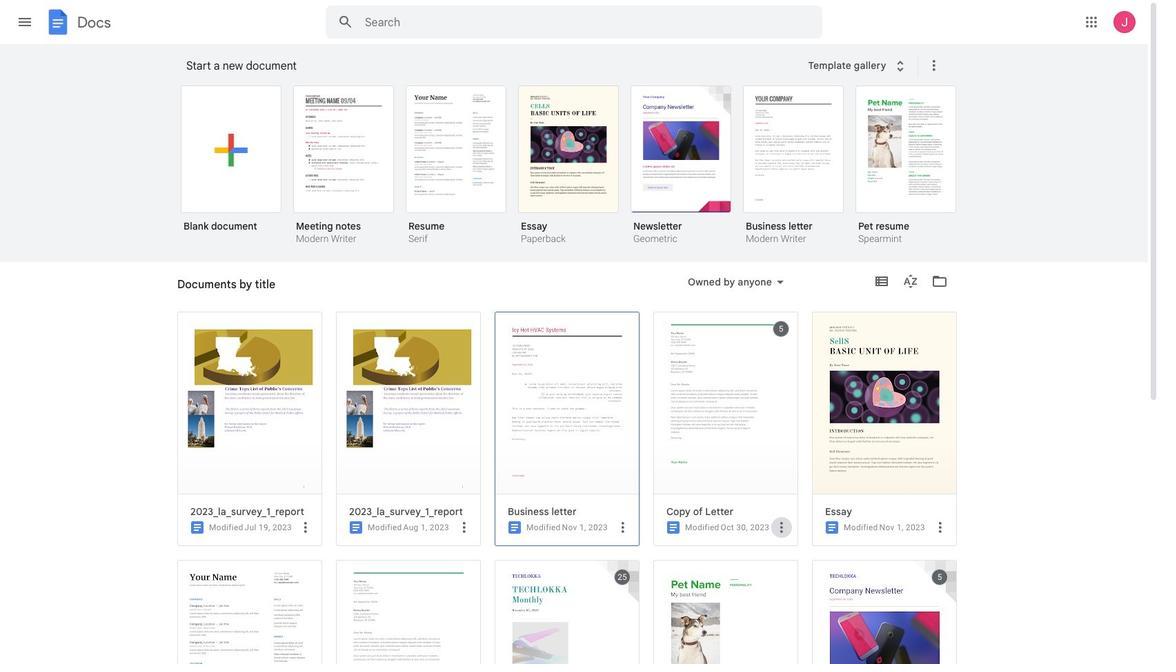 Task type: describe. For each thing, give the bounding box(es) containing it.
last opened by me nov 1, 2023 element for the essay google docs element
[[879, 523, 925, 533]]

last opened by me jul 19, 2023 element
[[245, 523, 292, 533]]

1 vertical spatial list box
[[177, 312, 971, 664]]

more actions. popup button. image for the essay google docs element
[[932, 519, 949, 536]]

0 vertical spatial list box
[[181, 83, 974, 263]]

more actions. popup button. image for business letter google docs element
[[615, 519, 631, 536]]

main menu image
[[17, 14, 33, 30]]

0 vertical spatial heading
[[186, 44, 799, 88]]

list view image
[[873, 273, 890, 290]]

2023_la_survey_1_report google docs element for last opened by me aug 1, 2023 element
[[349, 506, 475, 518]]

more actions. image
[[923, 57, 942, 74]]

2023_la_survey_1_report google docs element for last opened by me jul 19, 2023 element
[[190, 506, 316, 518]]



Task type: vqa. For each thing, say whether or not it's contained in the screenshot.
More actions. Popup button. icon for business letter google docs element
yes



Task type: locate. For each thing, give the bounding box(es) containing it.
2 medium image from the left
[[348, 520, 364, 536]]

medium image for business letter google docs element
[[506, 520, 523, 536]]

2 horizontal spatial more actions. popup button. image
[[932, 519, 949, 536]]

2 last opened by me nov 1, 2023 element from the left
[[879, 523, 925, 533]]

last opened by me aug 1, 2023 element
[[403, 523, 449, 533]]

business letter google docs element
[[508, 506, 633, 518]]

0 horizontal spatial medium image
[[189, 520, 206, 536]]

2023_la_survey_1_report google docs element
[[190, 506, 316, 518], [349, 506, 475, 518]]

more actions. popup button. image right last opened by me jul 19, 2023 element
[[297, 519, 314, 536]]

search image
[[332, 8, 359, 36]]

last opened by me nov 1, 2023 element
[[562, 523, 608, 533], [879, 523, 925, 533]]

2 horizontal spatial medium image
[[824, 520, 840, 536]]

2 medium image from the left
[[665, 520, 682, 536]]

0 horizontal spatial 2023_la_survey_1_report google docs element
[[190, 506, 316, 518]]

more actions. popup button. image for last opened by me jul 19, 2023 element's 2023_la_survey_1_report google docs 'element'
[[297, 519, 314, 536]]

medium image for last opened by me jul 19, 2023 element
[[189, 520, 206, 536]]

more actions. popup button. image
[[456, 519, 473, 536]]

2023_la_survey_1_report google docs element up last opened by me aug 1, 2023 element
[[349, 506, 475, 518]]

medium image down the essay google docs element
[[824, 520, 840, 536]]

2 2023_la_survey_1_report google docs element from the left
[[349, 506, 475, 518]]

1 horizontal spatial medium image
[[665, 520, 682, 536]]

heading
[[186, 44, 799, 88], [177, 262, 275, 306]]

1 horizontal spatial last opened by me nov 1, 2023 element
[[879, 523, 925, 533]]

medium image for the essay google docs element
[[824, 520, 840, 536]]

medium image for last opened by me aug 1, 2023 element
[[348, 520, 364, 536]]

option
[[181, 86, 281, 242], [293, 86, 394, 246], [406, 86, 506, 246], [518, 86, 619, 246], [631, 86, 731, 246], [743, 86, 844, 246], [856, 86, 956, 246], [177, 312, 322, 546], [336, 312, 481, 546], [495, 312, 640, 546], [653, 312, 798, 546], [812, 312, 957, 546]]

last opened by me oct 30, 2023 element
[[721, 523, 770, 533]]

medium image
[[506, 520, 523, 536], [665, 520, 682, 536], [824, 520, 840, 536]]

list box
[[181, 83, 974, 263], [177, 312, 971, 664]]

None search field
[[326, 6, 822, 39]]

medium image down copy of letter google docs element
[[665, 520, 682, 536]]

3 medium image from the left
[[824, 520, 840, 536]]

1 horizontal spatial medium image
[[348, 520, 364, 536]]

3 more actions. popup button. image from the left
[[932, 519, 949, 536]]

0 horizontal spatial medium image
[[506, 520, 523, 536]]

1 medium image from the left
[[189, 520, 206, 536]]

2023_la_survey_1_report google docs element up last opened by me jul 19, 2023 element
[[190, 506, 316, 518]]

essay google docs element
[[825, 506, 951, 518]]

1 vertical spatial heading
[[177, 262, 275, 306]]

last opened by me nov 1, 2023 element down business letter google docs element
[[562, 523, 608, 533]]

medium image right more actions. popup button. image
[[506, 520, 523, 536]]

last opened by me nov 1, 2023 element for business letter google docs element
[[562, 523, 608, 533]]

1 last opened by me nov 1, 2023 element from the left
[[562, 523, 608, 533]]

template gallery image
[[892, 58, 908, 75]]

1 more actions. popup button. image from the left
[[297, 519, 314, 536]]

copy of letter google docs element
[[666, 506, 792, 518]]

Search bar text field
[[365, 16, 788, 30]]

medium image for copy of letter google docs element
[[665, 520, 682, 536]]

2 more actions. popup button. image from the left
[[615, 519, 631, 536]]

0 horizontal spatial last opened by me nov 1, 2023 element
[[562, 523, 608, 533]]

1 medium image from the left
[[506, 520, 523, 536]]

0 horizontal spatial more actions. popup button. image
[[297, 519, 314, 536]]

medium image
[[189, 520, 206, 536], [348, 520, 364, 536]]

1 horizontal spatial more actions. popup button. image
[[615, 519, 631, 536]]

more actions. popup button. image down business letter google docs element
[[615, 519, 631, 536]]

1 2023_la_survey_1_report google docs element from the left
[[190, 506, 316, 518]]

more actions. popup button. image
[[297, 519, 314, 536], [615, 519, 631, 536], [932, 519, 949, 536]]

last opened by me nov 1, 2023 element down the essay google docs element
[[879, 523, 925, 533]]

more actions. popup button. image down the essay google docs element
[[932, 519, 949, 536]]

1 horizontal spatial 2023_la_survey_1_report google docs element
[[349, 506, 475, 518]]



